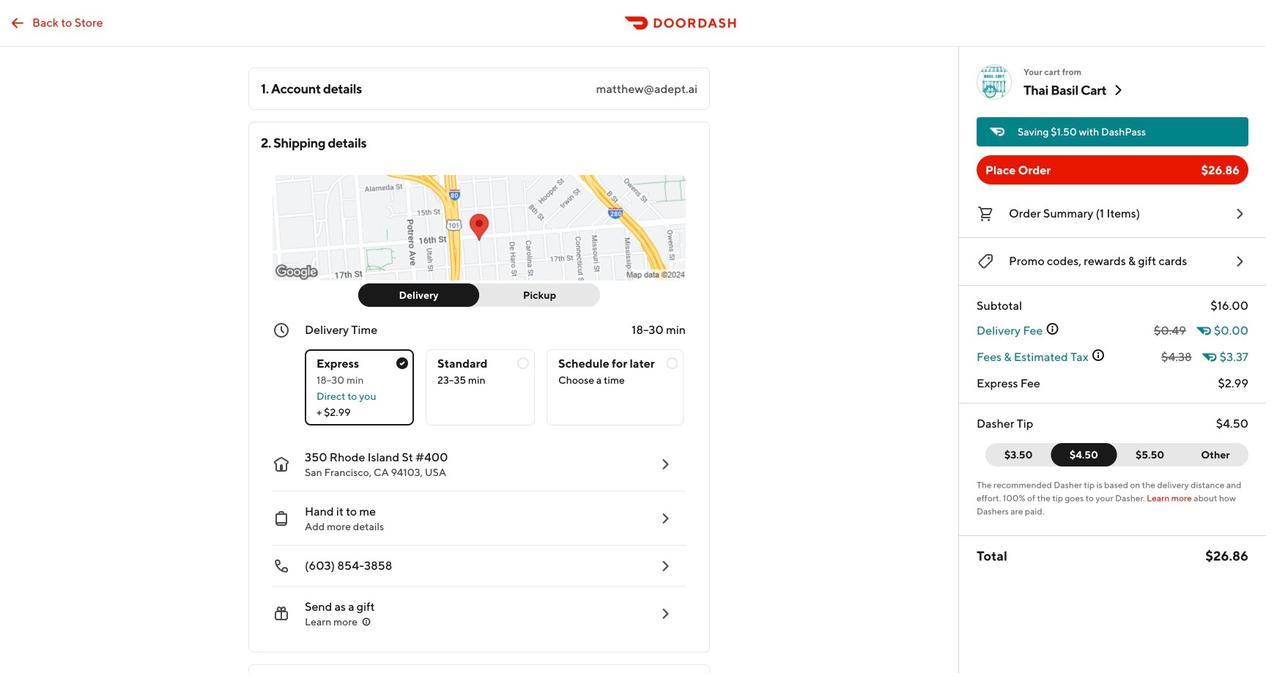 Task type: vqa. For each thing, say whether or not it's contained in the screenshot.
option
yes



Task type: describe. For each thing, give the bounding box(es) containing it.
Pickup radio
[[471, 284, 600, 307]]

tip amount option group
[[986, 444, 1249, 467]]



Task type: locate. For each thing, give the bounding box(es) containing it.
None radio
[[305, 350, 414, 426], [426, 350, 535, 426], [547, 350, 685, 426], [305, 350, 414, 426], [426, 350, 535, 426], [547, 350, 685, 426]]

None button
[[986, 444, 1061, 467], [1052, 444, 1118, 467], [1109, 444, 1184, 467], [1183, 444, 1249, 467], [986, 444, 1061, 467], [1052, 444, 1118, 467], [1109, 444, 1184, 467], [1183, 444, 1249, 467]]

delivery or pickup selector option group
[[359, 284, 600, 307]]

Delivery radio
[[359, 284, 480, 307]]

option group
[[305, 338, 686, 426]]



